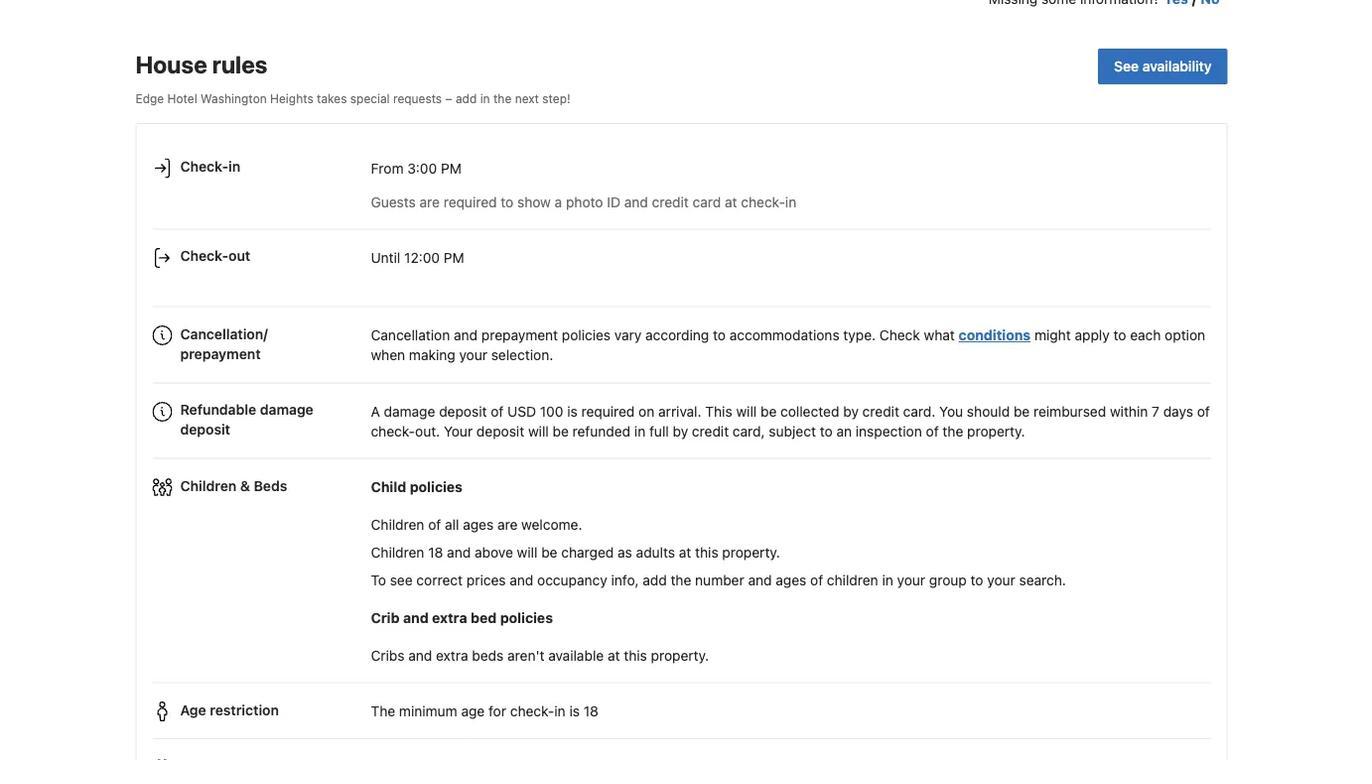 Task type: locate. For each thing, give the bounding box(es) containing it.
to left each
[[1114, 327, 1126, 344]]

check- for out
[[180, 248, 228, 264]]

0 vertical spatial are
[[420, 194, 440, 210]]

will down 100
[[528, 423, 549, 440]]

to left an
[[820, 423, 833, 440]]

should
[[967, 403, 1010, 420]]

check- down a
[[371, 423, 415, 440]]

1 vertical spatial is
[[569, 704, 580, 720]]

prepayment up selection.
[[481, 327, 558, 344]]

1 vertical spatial required
[[581, 403, 635, 420]]

1 vertical spatial the
[[943, 423, 963, 440]]

cancellation/ prepayment
[[180, 326, 268, 362]]

children
[[827, 572, 878, 589]]

0 horizontal spatial prepayment
[[180, 346, 261, 362]]

full
[[649, 423, 669, 440]]

step!
[[542, 92, 571, 105]]

0 vertical spatial will
[[736, 403, 757, 420]]

by down the arrival. in the bottom of the page
[[673, 423, 688, 440]]

cancellation
[[371, 327, 450, 344]]

0 vertical spatial required
[[444, 194, 497, 210]]

18 up correct in the bottom left of the page
[[428, 545, 443, 561]]

aren't
[[507, 648, 545, 664]]

prepayment
[[481, 327, 558, 344], [180, 346, 261, 362]]

1 vertical spatial check-
[[180, 248, 228, 264]]

option
[[1165, 327, 1206, 344]]

1 horizontal spatial prepayment
[[481, 327, 558, 344]]

0 horizontal spatial by
[[673, 423, 688, 440]]

0 horizontal spatial policies
[[410, 479, 463, 495]]

damage inside "refundable damage deposit"
[[260, 402, 314, 418]]

and right id
[[624, 194, 648, 210]]

2 vertical spatial property.
[[651, 648, 709, 664]]

0 horizontal spatial check-
[[371, 423, 415, 440]]

by up an
[[843, 403, 859, 420]]

1 vertical spatial at
[[679, 545, 691, 561]]

cancellation and prepayment policies vary according to accommodations type. check what conditions
[[371, 327, 1031, 344]]

check- right card
[[741, 194, 785, 210]]

1 vertical spatial 18
[[584, 704, 599, 720]]

0 horizontal spatial are
[[420, 194, 440, 210]]

1 vertical spatial extra
[[436, 648, 468, 664]]

2 vertical spatial the
[[671, 572, 691, 589]]

requests
[[393, 92, 442, 105]]

card
[[693, 194, 721, 210]]

ages left children
[[776, 572, 807, 589]]

0 vertical spatial prepayment
[[481, 327, 558, 344]]

above
[[475, 545, 513, 561]]

0 vertical spatial check-
[[180, 158, 228, 175]]

0 vertical spatial 18
[[428, 545, 443, 561]]

check-
[[741, 194, 785, 210], [371, 423, 415, 440], [510, 704, 554, 720]]

0 vertical spatial property.
[[967, 423, 1025, 440]]

damage inside the 'a damage deposit of usd 100 is required on arrival. this will be collected by credit card. you should be reimbursed within 7 days of check-out. your deposit will be refunded in full by credit card, subject to an inspection of the property.'
[[384, 403, 435, 420]]

in
[[480, 92, 490, 105], [228, 158, 240, 175], [785, 194, 797, 210], [634, 423, 646, 440], [882, 572, 893, 589], [554, 704, 566, 720]]

2 horizontal spatial the
[[943, 423, 963, 440]]

1 horizontal spatial ages
[[776, 572, 807, 589]]

2 vertical spatial policies
[[500, 610, 553, 626]]

at right adults
[[679, 545, 691, 561]]

1 vertical spatial will
[[528, 423, 549, 440]]

–
[[445, 92, 452, 105]]

1 horizontal spatial add
[[643, 572, 667, 589]]

subject
[[769, 423, 816, 440]]

takes
[[317, 92, 347, 105]]

extra for bed
[[432, 610, 467, 626]]

2 horizontal spatial property.
[[967, 423, 1025, 440]]

0 vertical spatial ages
[[463, 517, 494, 533]]

accommodations
[[730, 327, 840, 344]]

children 18 and above will be charged as adults at this property.
[[371, 545, 780, 561]]

18 down available
[[584, 704, 599, 720]]

be
[[761, 403, 777, 420], [1014, 403, 1030, 420], [553, 423, 569, 440], [541, 545, 558, 561]]

this right available
[[624, 648, 647, 664]]

will up card,
[[736, 403, 757, 420]]

and right prices
[[510, 572, 534, 589]]

to
[[501, 194, 514, 210], [713, 327, 726, 344], [1114, 327, 1126, 344], [820, 423, 833, 440], [971, 572, 984, 589]]

credit left card
[[652, 194, 689, 210]]

1 horizontal spatial damage
[[384, 403, 435, 420]]

1 vertical spatial are
[[497, 517, 518, 533]]

occupancy
[[537, 572, 607, 589]]

selection.
[[491, 347, 553, 363]]

1 horizontal spatial check-
[[510, 704, 554, 720]]

a
[[371, 403, 380, 420]]

and down all
[[447, 545, 471, 561]]

policies up all
[[410, 479, 463, 495]]

damage right the refundable
[[260, 402, 314, 418]]

bed
[[471, 610, 497, 626]]

0 horizontal spatial ages
[[463, 517, 494, 533]]

2 horizontal spatial credit
[[863, 403, 900, 420]]

the down adults
[[671, 572, 691, 589]]

by
[[843, 403, 859, 420], [673, 423, 688, 440]]

extra
[[432, 610, 467, 626], [436, 648, 468, 664]]

an
[[837, 423, 852, 440]]

0 horizontal spatial damage
[[260, 402, 314, 418]]

deposit
[[439, 403, 487, 420], [180, 422, 230, 438], [477, 423, 524, 440]]

the down you at the bottom of the page
[[943, 423, 963, 440]]

your left search.
[[987, 572, 1016, 589]]

is
[[567, 403, 578, 420], [569, 704, 580, 720]]

2 vertical spatial check-
[[510, 704, 554, 720]]

damage up out. in the bottom left of the page
[[384, 403, 435, 420]]

your right making
[[459, 347, 488, 363]]

children of all ages are welcome.
[[371, 517, 582, 533]]

required
[[444, 194, 497, 210], [581, 403, 635, 420]]

1 horizontal spatial 18
[[584, 704, 599, 720]]

until 12:00 pm
[[371, 249, 464, 266]]

at right card
[[725, 194, 737, 210]]

and
[[624, 194, 648, 210], [454, 327, 478, 344], [447, 545, 471, 561], [510, 572, 534, 589], [748, 572, 772, 589], [403, 610, 429, 626], [408, 648, 432, 664]]

2 vertical spatial children
[[371, 545, 424, 561]]

collected
[[781, 403, 840, 420]]

photo
[[566, 194, 603, 210]]

the minimum age for check-in is 18
[[371, 704, 599, 720]]

0 vertical spatial credit
[[652, 194, 689, 210]]

out.
[[415, 423, 440, 440]]

the left next
[[493, 92, 512, 105]]

1 horizontal spatial at
[[679, 545, 691, 561]]

0 vertical spatial at
[[725, 194, 737, 210]]

is down available
[[569, 704, 580, 720]]

refunded
[[573, 423, 631, 440]]

0 vertical spatial add
[[456, 92, 477, 105]]

1 horizontal spatial this
[[695, 545, 719, 561]]

be up card,
[[761, 403, 777, 420]]

refundable damage deposit
[[180, 402, 314, 438]]

0 vertical spatial check-
[[741, 194, 785, 210]]

to left show
[[501, 194, 514, 210]]

1 horizontal spatial policies
[[500, 610, 553, 626]]

is inside the 'a damage deposit of usd 100 is required on arrival. this will be collected by credit card. you should be reimbursed within 7 days of check-out. your deposit will be refunded in full by credit card, subject to an inspection of the property.'
[[567, 403, 578, 420]]

policies left vary
[[562, 327, 611, 344]]

credit down this
[[692, 423, 729, 440]]

credit
[[652, 194, 689, 210], [863, 403, 900, 420], [692, 423, 729, 440]]

availability
[[1143, 58, 1212, 75]]

in right –
[[480, 92, 490, 105]]

0 vertical spatial is
[[567, 403, 578, 420]]

this up to see correct prices and occupancy info, add the number and ages of children in your group to your search.
[[695, 545, 719, 561]]

2 check- from the top
[[180, 248, 228, 264]]

check-
[[180, 158, 228, 175], [180, 248, 228, 264]]

for
[[489, 704, 506, 720]]

are down 3:00 pm
[[420, 194, 440, 210]]

1 vertical spatial prepayment
[[180, 346, 261, 362]]

prepayment down cancellation/
[[180, 346, 261, 362]]

welcome.
[[521, 517, 582, 533]]

children for children & beds
[[180, 477, 237, 494]]

usd
[[507, 403, 536, 420]]

to inside the 'a damage deposit of usd 100 is required on arrival. this will be collected by credit card. you should be reimbursed within 7 days of check-out. your deposit will be refunded in full by credit card, subject to an inspection of the property.'
[[820, 423, 833, 440]]

children left the & at the bottom left
[[180, 477, 237, 494]]

add down adults
[[643, 572, 667, 589]]

0 vertical spatial extra
[[432, 610, 467, 626]]

and right crib at the left bottom
[[403, 610, 429, 626]]

0 horizontal spatial the
[[493, 92, 512, 105]]

1 horizontal spatial property.
[[722, 545, 780, 561]]

2 horizontal spatial at
[[725, 194, 737, 210]]

see availability button
[[1098, 49, 1228, 85]]

required down 3:00 pm
[[444, 194, 497, 210]]

in down available
[[554, 704, 566, 720]]

deposit down the refundable
[[180, 422, 230, 438]]

extra left beds
[[436, 648, 468, 664]]

id
[[607, 194, 621, 210]]

required up "refunded"
[[581, 403, 635, 420]]

reimbursed
[[1034, 403, 1106, 420]]

will right 'above' at bottom
[[517, 545, 538, 561]]

your
[[444, 423, 473, 440]]

in left 'full' at left bottom
[[634, 423, 646, 440]]

1 vertical spatial children
[[371, 517, 424, 533]]

2 horizontal spatial policies
[[562, 327, 611, 344]]

1 vertical spatial property.
[[722, 545, 780, 561]]

property. down should
[[967, 423, 1025, 440]]

1 horizontal spatial required
[[581, 403, 635, 420]]

of
[[491, 403, 504, 420], [1197, 403, 1210, 420], [926, 423, 939, 440], [428, 517, 441, 533], [810, 572, 823, 589]]

check- right the for
[[510, 704, 554, 720]]

check- down hotel
[[180, 158, 228, 175]]

0 horizontal spatial 18
[[428, 545, 443, 561]]

children for children of all ages are welcome.
[[371, 517, 424, 533]]

0 horizontal spatial your
[[459, 347, 488, 363]]

your left group
[[897, 572, 926, 589]]

1 vertical spatial add
[[643, 572, 667, 589]]

at right available
[[608, 648, 620, 664]]

1 check- from the top
[[180, 158, 228, 175]]

deposit inside "refundable damage deposit"
[[180, 422, 230, 438]]

until
[[371, 249, 400, 266]]

card,
[[733, 423, 765, 440]]

1 vertical spatial check-
[[371, 423, 415, 440]]

check- up cancellation/
[[180, 248, 228, 264]]

damage for refundable
[[260, 402, 314, 418]]

guests are required to show a photo id and credit card at check-in
[[371, 194, 797, 210]]

to
[[371, 572, 386, 589]]

guests
[[371, 194, 416, 210]]

policies
[[562, 327, 611, 344], [410, 479, 463, 495], [500, 610, 553, 626]]

type.
[[843, 327, 876, 344]]

are up 'above' at bottom
[[497, 517, 518, 533]]

property. down to see correct prices and occupancy info, add the number and ages of children in your group to your search.
[[651, 648, 709, 664]]

extra left bed
[[432, 610, 467, 626]]

of left all
[[428, 517, 441, 533]]

0 vertical spatial children
[[180, 477, 237, 494]]

ages right all
[[463, 517, 494, 533]]

add right –
[[456, 92, 477, 105]]

3:00 pm
[[407, 160, 462, 176]]

1 horizontal spatial the
[[671, 572, 691, 589]]

2 vertical spatial at
[[608, 648, 620, 664]]

group
[[929, 572, 967, 589]]

2 horizontal spatial check-
[[741, 194, 785, 210]]

this
[[695, 545, 719, 561], [624, 648, 647, 664]]

0 vertical spatial by
[[843, 403, 859, 420]]

policies up aren't
[[500, 610, 553, 626]]

children up see
[[371, 545, 424, 561]]

children down child on the bottom left of page
[[371, 517, 424, 533]]

age restriction
[[180, 702, 279, 718]]

inspection
[[856, 423, 922, 440]]

2 vertical spatial credit
[[692, 423, 729, 440]]

1 vertical spatial this
[[624, 648, 647, 664]]

see
[[1114, 58, 1139, 75]]

1 horizontal spatial your
[[897, 572, 926, 589]]

be right should
[[1014, 403, 1030, 420]]

in inside the 'a damage deposit of usd 100 is required on arrival. this will be collected by credit card. you should be reimbursed within 7 days of check-out. your deposit will be refunded in full by credit card, subject to an inspection of the property.'
[[634, 423, 646, 440]]

property.
[[967, 423, 1025, 440], [722, 545, 780, 561], [651, 648, 709, 664]]

1 vertical spatial by
[[673, 423, 688, 440]]

this
[[705, 403, 732, 420]]

at
[[725, 194, 737, 210], [679, 545, 691, 561], [608, 648, 620, 664]]

available
[[548, 648, 604, 664]]

credit up "inspection" on the right bottom of page
[[863, 403, 900, 420]]

property. up 'number' at right
[[722, 545, 780, 561]]

deposit up your
[[439, 403, 487, 420]]

1 horizontal spatial credit
[[692, 423, 729, 440]]

is right 100
[[567, 403, 578, 420]]



Task type: describe. For each thing, give the bounding box(es) containing it.
100
[[540, 403, 563, 420]]

0 vertical spatial this
[[695, 545, 719, 561]]

of down card.
[[926, 423, 939, 440]]

and right 'number' at right
[[748, 572, 772, 589]]

your inside might apply to each option when making your selection.
[[459, 347, 488, 363]]

card.
[[903, 403, 936, 420]]

check
[[880, 327, 920, 344]]

deposit down usd
[[477, 423, 524, 440]]

conditions
[[959, 327, 1031, 344]]

arrival.
[[658, 403, 702, 420]]

7
[[1152, 403, 1160, 420]]

2 horizontal spatial your
[[987, 572, 1016, 589]]

is for 18
[[569, 704, 580, 720]]

restriction
[[210, 702, 279, 718]]

washington
[[201, 92, 267, 105]]

out
[[228, 248, 250, 264]]

edge hotel washington heights takes special requests – add in the next step!
[[136, 92, 571, 105]]

within
[[1110, 403, 1148, 420]]

0 horizontal spatial credit
[[652, 194, 689, 210]]

all
[[445, 517, 459, 533]]

see
[[390, 572, 413, 589]]

2 vertical spatial will
[[517, 545, 538, 561]]

children for children 18 and above will be charged as adults at this property.
[[371, 545, 424, 561]]

of left children
[[810, 572, 823, 589]]

&
[[240, 477, 250, 494]]

crib and extra bed policies
[[371, 610, 553, 626]]

child
[[371, 479, 406, 495]]

what
[[924, 327, 955, 344]]

info,
[[611, 572, 639, 589]]

number
[[695, 572, 744, 589]]

prepayment inside cancellation/ prepayment
[[180, 346, 261, 362]]

check-out
[[180, 248, 250, 264]]

show
[[517, 194, 551, 210]]

0 vertical spatial the
[[493, 92, 512, 105]]

days
[[1163, 403, 1193, 420]]

a damage deposit of usd 100 is required on arrival. this will be collected by credit card. you should be reimbursed within 7 days of check-out. your deposit will be refunded in full by credit card, subject to an inspection of the property.
[[371, 403, 1210, 440]]

required inside the 'a damage deposit of usd 100 is required on arrival. this will be collected by credit card. you should be reimbursed within 7 days of check-out. your deposit will be refunded in full by credit card, subject to an inspection of the property.'
[[581, 403, 635, 420]]

from
[[371, 160, 404, 176]]

children & beds
[[180, 477, 287, 494]]

deposit for a
[[439, 403, 487, 420]]

in right children
[[882, 572, 893, 589]]

apply
[[1075, 327, 1110, 344]]

to right group
[[971, 572, 984, 589]]

be down 100
[[553, 423, 569, 440]]

child policies
[[371, 479, 463, 495]]

cribs and extra beds aren't available at this property.
[[371, 648, 709, 664]]

cribs
[[371, 648, 405, 664]]

when
[[371, 347, 405, 363]]

0 vertical spatial policies
[[562, 327, 611, 344]]

beds
[[254, 477, 287, 494]]

a
[[555, 194, 562, 210]]

each
[[1130, 327, 1161, 344]]

beds
[[472, 648, 504, 664]]

in right card
[[785, 194, 797, 210]]

property. inside the 'a damage deposit of usd 100 is required on arrival. this will be collected by credit card. you should be reimbursed within 7 days of check-out. your deposit will be refunded in full by credit card, subject to an inspection of the property.'
[[967, 423, 1025, 440]]

extra for beds
[[436, 648, 468, 664]]

12:00 pm
[[404, 249, 464, 266]]

1 vertical spatial ages
[[776, 572, 807, 589]]

according
[[646, 327, 709, 344]]

0 horizontal spatial at
[[608, 648, 620, 664]]

might
[[1035, 327, 1071, 344]]

0 horizontal spatial this
[[624, 648, 647, 664]]

house rules
[[136, 51, 267, 79]]

vary
[[614, 327, 642, 344]]

of right days
[[1197, 403, 1210, 420]]

1 vertical spatial policies
[[410, 479, 463, 495]]

as
[[618, 545, 632, 561]]

edge
[[136, 92, 164, 105]]

and up making
[[454, 327, 478, 344]]

check- for in
[[180, 158, 228, 175]]

0 horizontal spatial required
[[444, 194, 497, 210]]

refundable
[[180, 402, 256, 418]]

is for required
[[567, 403, 578, 420]]

prices
[[467, 572, 506, 589]]

the
[[371, 704, 395, 720]]

you
[[939, 403, 963, 420]]

1 vertical spatial credit
[[863, 403, 900, 420]]

the inside the 'a damage deposit of usd 100 is required on arrival. this will be collected by credit card. you should be reimbursed within 7 days of check-out. your deposit will be refunded in full by credit card, subject to an inspection of the property.'
[[943, 423, 963, 440]]

next
[[515, 92, 539, 105]]

adults
[[636, 545, 675, 561]]

search.
[[1019, 572, 1066, 589]]

minimum
[[399, 704, 457, 720]]

check- inside the 'a damage deposit of usd 100 is required on arrival. this will be collected by credit card. you should be reimbursed within 7 days of check-out. your deposit will be refunded in full by credit card, subject to an inspection of the property.'
[[371, 423, 415, 440]]

to right according
[[713, 327, 726, 344]]

on
[[639, 403, 655, 420]]

check-in
[[180, 158, 240, 175]]

1 horizontal spatial by
[[843, 403, 859, 420]]

0 horizontal spatial property.
[[651, 648, 709, 664]]

in down washington
[[228, 158, 240, 175]]

from 3:00 pm
[[371, 160, 462, 176]]

age
[[180, 702, 206, 718]]

crib
[[371, 610, 400, 626]]

deposit for refundable
[[180, 422, 230, 438]]

might apply to each option when making your selection.
[[371, 327, 1206, 363]]

0 horizontal spatial add
[[456, 92, 477, 105]]

damage for a
[[384, 403, 435, 420]]

1 horizontal spatial are
[[497, 517, 518, 533]]

to inside might apply to each option when making your selection.
[[1114, 327, 1126, 344]]

house
[[136, 51, 207, 79]]

of left usd
[[491, 403, 504, 420]]

heights
[[270, 92, 314, 105]]

making
[[409, 347, 455, 363]]

be down welcome.
[[541, 545, 558, 561]]

and right the cribs
[[408, 648, 432, 664]]



Task type: vqa. For each thing, say whether or not it's contained in the screenshot.
Good
no



